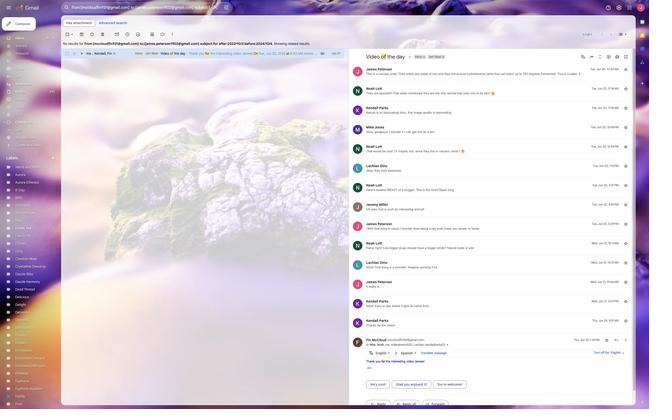 Task type: vqa. For each thing, say whether or not it's contained in the screenshot.
the Delight to the middle
no



Task type: locate. For each thing, give the bounding box(es) containing it.
english inside list box
[[376, 351, 387, 355]]

thu, inside thu, jun 29, 9:57 am cell
[[593, 319, 599, 323]]

1 vertical spatial wow,
[[367, 169, 374, 173]]

wed, jun 21, 10:46 am cell
[[591, 280, 620, 285]]

subject:for
[[200, 42, 218, 46]]

tue, jun 20, 1:10 pm
[[594, 164, 620, 168]]

new
[[26, 143, 33, 147]]

jun for tue, jun 20, 11:36 am
[[599, 106, 603, 110]]

0 vertical spatial bliss
[[15, 211, 22, 215]]

0 vertical spatial can
[[501, 72, 506, 76]]

parks for so
[[380, 106, 389, 110]]

1 horizontal spatial iron
[[471, 92, 476, 95]]

9:57 am
[[610, 319, 620, 323]]

not starred image
[[624, 67, 629, 72], [624, 106, 629, 110], [624, 144, 629, 149], [624, 202, 629, 207], [624, 299, 629, 304], [605, 338, 610, 343]]

2 james peterson from the top
[[367, 222, 393, 226]]

noah for that
[[367, 145, 375, 149]]

kendall up easy
[[367, 299, 379, 304]]

0 vertical spatial iron
[[433, 72, 438, 76]]

3 james peterson from the top
[[367, 280, 393, 284]]

jun left 10:46 am
[[598, 280, 603, 284]]

less
[[15, 128, 22, 132]]

1 vertical spatial james peterson
[[367, 222, 393, 226]]

one
[[418, 130, 423, 134]]

jun left 1:10 pm
[[600, 164, 605, 168]]

not starred image right 1:10 pm
[[624, 164, 629, 168]]

of
[[588, 33, 591, 36], [170, 51, 173, 56], [382, 54, 387, 60], [429, 72, 432, 76], [399, 188, 401, 192]]

1 vertical spatial euphoria
[[15, 387, 29, 391]]

james for this
[[367, 67, 377, 71]]

stride?
[[437, 246, 447, 250]]

20, for tue, jun 20, 11:34 am
[[604, 87, 608, 90]]

day
[[180, 51, 186, 56], [397, 54, 406, 60]]

20, for tue, jun 20, 10:40 am
[[603, 67, 607, 71]]

0 horizontal spatial nature
[[367, 111, 376, 114]]

kendall for thanks
[[367, 319, 379, 323]]

2 parks from the top
[[380, 299, 389, 304]]

james! inside list
[[415, 360, 425, 363]]

1 horizontal spatial are
[[416, 72, 420, 76]]

not starred image right 5:09 pm
[[624, 222, 629, 227]]

thu, left the 9:57 am at the right
[[593, 319, 599, 323]]

tue, inside cell
[[593, 203, 598, 206]]

None checkbox
[[65, 32, 70, 37]]

20, left "10:40 am"
[[603, 67, 607, 71]]

tue, left 1:10 pm
[[594, 164, 599, 168]]

parks for the
[[380, 319, 389, 323]]

1 horizontal spatial bigger
[[428, 246, 437, 250]]

tue, for tue, jun 20, 10:40 am
[[591, 67, 597, 71]]

lachlan up wow, they look awesome.
[[367, 164, 380, 168]]

in left skin!
[[477, 92, 480, 95]]

7 not starred image from the top
[[624, 260, 629, 265]]

not starred checkbox right 4:59 pm
[[624, 202, 629, 207]]

i left get
[[405, 130, 406, 134]]

me left ".."
[[87, 51, 91, 56]]

not starred image for tue, jun 20, 5:09 pm
[[624, 222, 629, 227]]

not starred checkbox right the 11:36 am
[[624, 106, 629, 110]]

kendall for nature
[[367, 106, 379, 110]]

jun inside tue, jun 20, 1:10 pm 'cell'
[[600, 164, 605, 168]]

12:34 pm
[[608, 145, 620, 148]]

20, left "4:27 pm" at right top
[[605, 184, 609, 187]]

..
[[92, 51, 94, 56]]

0 vertical spatial volcano
[[355, 51, 367, 56]]

not starred image for tue, jun 20, 4:27 pm
[[624, 183, 629, 188]]

not starred image right 1:33 pm
[[605, 338, 610, 343]]

tue, jun 20, 11:34 am cell
[[592, 86, 620, 91]]

20, for tue, jun 20, 12:06 pm
[[603, 125, 607, 129]]

not starred checkbox for 4:27 pm
[[624, 183, 629, 188]]

1 horizontal spatial can
[[501, 72, 506, 76]]

1 vertical spatial parks
[[380, 299, 389, 304]]

20, inside cell
[[605, 184, 609, 187]]

lachlan for wow!
[[367, 261, 380, 265]]

am
[[298, 51, 303, 56]]

degrees
[[529, 72, 541, 76]]

lott up beautiful! at the right of the page
[[376, 87, 383, 91]]

categories
[[15, 120, 33, 125]]

0 horizontal spatial english
[[376, 351, 387, 355]]

2 vertical spatial enchanted
[[15, 364, 32, 368]]

peterson up crazy!
[[378, 222, 393, 226]]

noah up would
[[367, 145, 375, 149]]

spam link
[[15, 105, 24, 109]]

0 horizontal spatial thu,
[[575, 338, 580, 342]]

video left mentioned
[[400, 92, 408, 95]]

snail.
[[391, 72, 398, 76]]

dazzle up 'dead'
[[15, 280, 25, 284]]

blue link
[[15, 219, 22, 223]]

not starred image right '10:11 am'
[[624, 241, 629, 246]]

haha, right! like bigger slugs should have a bigger stride? nature really is wild
[[367, 246, 475, 250]]

create
[[15, 143, 26, 147]]

1 horizontal spatial nature
[[448, 246, 457, 250]]

1 dazzle from the top
[[15, 272, 25, 276]]

fascinating!
[[384, 111, 400, 114]]

celeb
[[15, 226, 25, 231]]

bear
[[152, 52, 158, 55], [436, 55, 442, 59]]

2 wow! from the top
[[367, 304, 374, 308]]

None search field
[[61, 2, 233, 13]]

jeremy
[[367, 203, 379, 207]]

2 dazzle from the top
[[15, 280, 25, 284]]

snail inside list
[[437, 227, 444, 231]]

1 vertical spatial >
[[424, 338, 425, 342]]

manage labels link
[[15, 135, 37, 140]]

wed, jun 21, 10:46 am
[[591, 280, 620, 284]]

jun inside tue, jun 20, 4:59 pm cell
[[599, 203, 604, 206]]

video inside row
[[233, 51, 242, 56]]

jun inside "tue, jun 20, 10:40 am" cell
[[597, 67, 602, 71]]

mike left 'jones'
[[367, 125, 374, 130]]

jun left 1:33 pm
[[581, 338, 586, 342]]

1 horizontal spatial 29,
[[605, 319, 609, 323]]

not starred image for wed, jun 21, 10:31 am
[[624, 260, 629, 265]]

a right 29
[[352, 51, 354, 56]]

2 not starred image from the top
[[624, 125, 629, 130]]

showing
[[274, 42, 287, 46]]

tue, inside cell
[[593, 184, 599, 187]]

not starred image right the 9:57 am at the right
[[624, 319, 629, 323]]

kendall parks for for
[[367, 319, 389, 323]]

reply down very cool! button
[[378, 402, 386, 407]]

alerts and notifs
[[15, 165, 41, 169]]

1 wow, from the top
[[367, 130, 374, 134]]

list containing james peterson
[[349, 62, 629, 409]]

1 vertical spatial and
[[25, 165, 31, 169]]

delivered link
[[15, 310, 30, 315]]

-
[[187, 51, 188, 56]]

lott for would
[[376, 145, 383, 149]]

2 lachlan dino from the top
[[367, 261, 388, 265]]

1 reply from the left
[[378, 402, 386, 407]]

wow, down 'mike jones'
[[367, 130, 374, 134]]

0 vertical spatial live
[[452, 72, 456, 76]]

iron right made
[[433, 72, 438, 76]]

wow, for lachlan dino
[[367, 169, 374, 173]]

noah lott up here's
[[367, 183, 383, 188]]

for
[[79, 42, 84, 46], [205, 51, 210, 56], [378, 324, 381, 327], [382, 360, 386, 363]]

row containing me
[[61, 49, 374, 58]]

omg that thing is crazy! i wonder does being a big snail make you slower or faster
[[367, 227, 480, 231]]

5 not starred image from the top
[[624, 222, 629, 227]]

0 horizontal spatial >
[[339, 51, 341, 56]]

none checkbox inside main content
[[65, 32, 70, 37]]

1 horizontal spatial to
[[383, 304, 386, 308]]

thing left monster.
[[382, 266, 389, 269]]

to right "up"
[[520, 72, 523, 76]]

jun left 11:34 am
[[598, 87, 603, 90]]

row inside main content
[[61, 49, 374, 58]]

tue, left 5:09 pm
[[593, 222, 598, 226]]

1 vertical spatial kendall parks
[[367, 299, 389, 304]]

tue, for tue, jun 20, 4:59 pm
[[593, 203, 598, 206]]

has attachment button
[[63, 19, 95, 27]]

jun left '10:11 am'
[[600, 242, 604, 245]]

that left would
[[367, 150, 373, 153]]

0 vertical spatial wow,
[[367, 130, 374, 134]]

7 not starred checkbox from the top
[[624, 319, 629, 323]]

not starred image for thu, jun 29, 9:57 am
[[624, 319, 629, 323]]

3 not starred image from the top
[[624, 164, 629, 168]]

wed, jun 21, 10:11 am cell
[[593, 241, 620, 246]]

jun inside the tue, jun 20, 4:27 pm cell
[[599, 184, 604, 187]]

inbox inside labels navigation
[[15, 36, 24, 40]]

1 vertical spatial lachlan dino
[[367, 261, 388, 265]]

2 aurora from the top
[[15, 180, 25, 185]]

3 kendall parks from the top
[[367, 319, 389, 323]]

not starred image for tue, jun 20, 11:36 am
[[624, 106, 629, 110]]

dino for look
[[380, 164, 388, 168]]

wed, jun 21, 12:41 pm cell
[[592, 299, 620, 304]]

show details image
[[447, 344, 450, 347]]

that
[[393, 92, 399, 95], [367, 150, 373, 153], [375, 266, 381, 269]]

inbox up "starred"
[[15, 36, 24, 40]]

1 noah lott from the top
[[367, 87, 383, 91]]

tue, left "12:06 pm"
[[592, 125, 597, 129]]

a
[[352, 51, 354, 56], [377, 72, 378, 76], [568, 72, 570, 76], [428, 130, 430, 134], [402, 188, 404, 192], [430, 227, 431, 231], [425, 246, 427, 250], [393, 266, 395, 269]]

1 horizontal spatial jerr-
[[429, 55, 436, 59]]

lachlan up the translate
[[414, 343, 424, 347]]

chores
[[15, 242, 26, 246]]

wed, jun 21, 10:31 am cell
[[592, 260, 620, 265]]

0 vertical spatial dazzle
[[15, 272, 25, 276]]

4 noah lott from the top
[[367, 241, 383, 246]]

euphoria for 'euphoria' 'link'
[[15, 379, 29, 384]]

😲 image
[[492, 92, 496, 95]]

1 horizontal spatial day
[[397, 54, 406, 60]]

2 kendall parks from the top
[[367, 299, 389, 304]]

reply left all
[[403, 402, 412, 407]]

2 reply from the left
[[403, 402, 412, 407]]

tue, jun 20, 12:34 pm
[[592, 145, 620, 148]]

enjoyed
[[411, 382, 424, 387]]

euphoria for euphoria bubbles
[[15, 387, 29, 391]]

aurora for aurora ethereal
[[15, 180, 25, 185]]

,
[[106, 51, 107, 56], [376, 343, 377, 347], [385, 343, 385, 347], [390, 343, 391, 347], [413, 343, 413, 347], [424, 343, 425, 347]]

0 horizontal spatial that
[[367, 150, 373, 153]]

wed, for lachlan dino
[[592, 261, 599, 265]]

aurora link
[[15, 173, 25, 177]]

should
[[408, 246, 417, 250]]

dazzle bliss
[[15, 272, 33, 276]]

tue, jun 20, 12:06 pm cell
[[592, 125, 620, 130]]

0 horizontal spatial james!
[[242, 51, 253, 56]]

3 parks from the top
[[380, 319, 389, 323]]

0 vertical spatial interesting
[[216, 51, 233, 56]]

a left snail.
[[377, 72, 378, 76]]

1 vertical spatial enchanted
[[15, 356, 32, 361]]

aurora for aurora link at left
[[15, 173, 25, 177]]

bliss whisper
[[15, 211, 35, 215]]

report spam image
[[90, 32, 95, 37]]

5 not starred checkbox from the top
[[624, 241, 629, 246]]

not starred image right "12:06 pm"
[[624, 125, 629, 130]]

thread
[[24, 287, 35, 292]]

tue, jun 20, 4:59 pm
[[593, 203, 620, 206]]

1 lachlan dino from the top
[[367, 164, 388, 168]]

tue, left the 11:36 am
[[593, 106, 598, 110]]

> inside fin mccloud < mccloudfin931@gmail.com >
[[424, 338, 425, 342]]

0 vertical spatial aurora
[[15, 173, 25, 177]]

jun inside tue, jun 20, 12:06 pm cell
[[598, 125, 602, 129]]

1 vertical spatial fin
[[367, 338, 372, 342]]

1 vertical spatial if
[[403, 130, 404, 134]]

wow, gorgeous! i wonder if i can get one as a pet.
[[367, 130, 436, 134]]

enchanted for enchanted tranquil
[[15, 356, 32, 361]]

day up the their
[[397, 54, 406, 60]]

0 horizontal spatial and
[[25, 165, 31, 169]]

i for mike jones
[[405, 130, 406, 134]]

2 dino from the top
[[380, 261, 388, 265]]

haha,
[[367, 246, 375, 250]]

thu, inside thu, jun 29, 1:33 pm cell
[[575, 338, 580, 342]]

jerr-bear inside button
[[429, 55, 442, 59]]

1 vertical spatial live
[[431, 150, 435, 153]]

2 vertical spatial to
[[367, 343, 369, 347]]

Not starred checkbox
[[624, 67, 629, 72], [624, 86, 629, 91], [624, 106, 629, 110], [624, 125, 629, 130], [624, 164, 629, 168], [624, 260, 629, 265], [624, 280, 629, 285], [605, 338, 610, 343]]

jun inside tue, jun 20, 12:34 pm cell
[[598, 145, 603, 148]]

0 vertical spatial to
[[520, 72, 523, 76]]

to down thanks
[[367, 343, 369, 347]]

tue, for tue, jun 20, 5:09 pm
[[593, 222, 598, 226]]

enchanted for enchanted link
[[15, 349, 32, 353]]

that down miller
[[379, 208, 384, 211]]

jun inside wed, jun 21, 12:41 pm cell
[[599, 300, 604, 303]]

it really is.
[[367, 285, 381, 289]]

1 vertical spatial volcano
[[379, 72, 390, 76]]

6 not starred checkbox from the top
[[624, 299, 629, 304]]

2 euphoria from the top
[[15, 387, 29, 391]]

2 noah lott from the top
[[367, 145, 383, 149]]

1 horizontal spatial volcano
[[379, 72, 390, 76]]

lott for another
[[376, 183, 383, 188]]

wow! for lachlan dino
[[367, 266, 374, 269]]

1 euphoria from the top
[[15, 379, 29, 384]]

volcano
[[355, 51, 367, 56], [379, 72, 390, 76]]

2 horizontal spatial that
[[393, 92, 399, 95]]

live left volcanic
[[431, 150, 435, 153]]

for:
[[606, 351, 611, 355]]

wed, inside cell
[[592, 261, 599, 265]]

1 lott from the top
[[376, 87, 383, 91]]

inbox down add to tasks icon
[[135, 52, 142, 55]]

wed, inside "cell"
[[593, 242, 599, 245]]

tue, jun 20, 10:40 am cell
[[591, 67, 620, 72]]

since
[[416, 150, 423, 153]]

jun inside tue, jun 20, 5:09 pm cell
[[599, 222, 603, 226]]

attachment
[[73, 21, 92, 25]]

1 vertical spatial snail
[[437, 227, 444, 231]]

1 horizontal spatial video
[[367, 54, 380, 60]]

0 horizontal spatial are
[[374, 92, 379, 95]]

tue, for tue, jun 20, 12:06 pm
[[592, 125, 597, 129]]

echoes
[[15, 341, 26, 345]]

i for james peterson
[[401, 227, 402, 231]]

jun inside thu, jun 29, 1:33 pm cell
[[581, 338, 586, 342]]

awesome.
[[388, 169, 403, 173]]

jun inside thu, jun 29, 9:57 am cell
[[599, 319, 604, 323]]

0 vertical spatial it
[[432, 266, 434, 269]]

tue, jun 20, 4:59 pm cell
[[593, 202, 620, 207]]

tue, left "4:27 pm" at right top
[[593, 184, 599, 187]]

1 vertical spatial cool!
[[379, 382, 386, 387]]

20, for tue, jun 20, 5:09 pm
[[604, 222, 608, 226]]

video down after:2022/10/3
[[233, 51, 242, 56]]

lachlan
[[367, 164, 380, 168], [367, 261, 380, 265], [414, 343, 424, 347]]

20, inside 'cell'
[[605, 164, 609, 168]]

0 horizontal spatial i
[[390, 130, 391, 134]]

tue, inside 'cell'
[[594, 164, 599, 168]]

wow! down haha,
[[367, 266, 374, 269]]

2 vertical spatial kendall parks
[[367, 319, 389, 323]]

reply link
[[367, 400, 392, 409]]

jun inside tue, jun 20, 11:36 am "cell"
[[599, 106, 603, 110]]

results.
[[300, 42, 311, 46]]

0 horizontal spatial volcano
[[355, 51, 367, 56]]

0 horizontal spatial inbox
[[15, 36, 24, 40]]

0 vertical spatial ethereal
[[26, 180, 39, 185]]

james peterson down video of the day
[[367, 67, 393, 71]]

tue, inside "cell"
[[593, 106, 598, 110]]

i right gorgeous!
[[390, 130, 391, 134]]

2 horizontal spatial i
[[405, 130, 406, 134]]

wow! easy to see where it gets its name from.
[[367, 304, 431, 308]]

21, for dino
[[605, 261, 608, 265]]

9 not starred image from the top
[[624, 319, 629, 323]]

james down video of the day
[[367, 67, 377, 71]]

james! down the translate
[[415, 360, 425, 363]]

4 lott from the top
[[376, 241, 383, 246]]

and inside list
[[439, 72, 444, 76]]

lott up would
[[376, 145, 383, 149]]

wild
[[469, 246, 475, 250]]

1 vertical spatial thing
[[382, 266, 389, 269]]

29, for 9:57 am
[[605, 319, 609, 323]]

birthdaze link
[[15, 203, 30, 208]]

6 not starred image from the top
[[624, 241, 629, 246]]

Not starred checkbox
[[624, 144, 629, 149], [624, 183, 629, 188], [624, 202, 629, 207], [624, 222, 629, 227], [624, 241, 629, 246], [624, 299, 629, 304], [624, 319, 629, 323]]

is left snail.
[[373, 72, 376, 76]]

1 horizontal spatial if
[[580, 72, 581, 76]]

1 vertical spatial 29,
[[586, 338, 590, 342]]

2 vertical spatial interesting
[[392, 360, 406, 363]]

1 vertical spatial mike
[[370, 343, 376, 347]]

not starred image for tue, jun 20, 12:06 pm
[[624, 125, 629, 130]]

thing left crazy!
[[381, 227, 388, 231]]

also,
[[401, 111, 407, 114]]

4 not starred image from the top
[[624, 183, 629, 188]]

for right thanks
[[378, 324, 381, 327]]

dazzle for dazzle bliss
[[15, 272, 25, 276]]

1 horizontal spatial and
[[439, 72, 444, 76]]

noah lott up they
[[367, 87, 383, 91]]

kendall up thanks
[[367, 319, 379, 323]]

1 horizontal spatial james!
[[415, 360, 425, 363]]

1 wow! from the top
[[367, 266, 374, 269]]

tue, jun 20, 11:36 am cell
[[593, 106, 620, 110]]

1 kendall parks from the top
[[367, 106, 389, 110]]

to left see
[[383, 304, 386, 308]]

jun inside wed, jun 21, 10:11 am "cell"
[[600, 242, 604, 245]]

english
[[612, 351, 622, 355], [376, 351, 387, 355]]

for right results
[[79, 42, 84, 46]]

0 vertical spatial enchanted
[[15, 349, 32, 353]]

reach
[[507, 72, 515, 76]]

tue, left "10:40 am"
[[591, 67, 597, 71]]

0 vertical spatial parks
[[380, 106, 389, 110]]

wow, they look awesome.
[[367, 169, 403, 173]]

1 vertical spatial nature
[[448, 246, 457, 250]]

thing for dino
[[382, 266, 389, 269]]

jun for wed, jun 21, 10:11 am
[[600, 242, 604, 245]]

None checkbox
[[65, 51, 70, 56]]

20, for tue, jun 20, 11:36 am
[[604, 106, 608, 110]]

the left video!
[[382, 324, 387, 327]]

1 aurora from the top
[[15, 173, 25, 177]]

jun left the 9:57 am at the right
[[599, 319, 604, 323]]

21, inside cell
[[605, 261, 608, 265]]

b-
[[15, 188, 19, 192]]

1 parks from the top
[[380, 106, 389, 110]]

1 vertical spatial can
[[407, 130, 412, 134]]

wed, left 10:31 am
[[592, 261, 599, 265]]

4 not starred checkbox from the top
[[624, 222, 629, 227]]

21, left '10:11 am'
[[605, 242, 608, 245]]

not starred image right 10:46 am
[[624, 280, 629, 285]]

tue, jun 20, 5:09 pm
[[593, 222, 620, 226]]

0 horizontal spatial its
[[411, 304, 414, 308]]

21, inside "cell"
[[605, 242, 608, 245]]

1 horizontal spatial jerr-bear
[[429, 55, 442, 59]]

oh wow that is such an interesting animal!
[[367, 208, 425, 211]]

jerr-bear right inbox button
[[429, 55, 442, 59]]

jerr- inside button
[[429, 55, 436, 59]]

0 vertical spatial kendall parks
[[367, 106, 389, 110]]

thanks for the video!
[[367, 324, 396, 327]]

.
[[273, 42, 274, 46]]

0 horizontal spatial reply
[[378, 402, 386, 407]]

james peterson for a
[[367, 67, 393, 71]]

a left 'video,'
[[568, 72, 570, 76]]

gmail image
[[15, 3, 41, 12]]

ethereal link
[[15, 372, 28, 376]]

20, inside cell
[[604, 203, 609, 206]]

not starred image
[[624, 86, 629, 91], [624, 125, 629, 130], [624, 164, 629, 168], [624, 183, 629, 188], [624, 222, 629, 227], [624, 241, 629, 246], [624, 260, 629, 265], [624, 280, 629, 285], [624, 319, 629, 323]]

list
[[349, 62, 629, 409]]

labels heading
[[6, 156, 51, 161]]

0 horizontal spatial bliss
[[15, 211, 22, 215]]

are left only
[[431, 92, 435, 95]]

add to tasks image
[[136, 32, 141, 37]]

nature right stride?
[[448, 246, 457, 250]]

tue, for tue, jun 20, 12:34 pm
[[592, 145, 597, 148]]

tab list
[[637, 15, 650, 392]]

1 horizontal spatial i
[[401, 227, 402, 231]]

james peterson up omg
[[367, 222, 393, 226]]

really left wild
[[458, 246, 465, 250]]

1 james peterson from the top
[[367, 67, 393, 71]]

0 horizontal spatial snail
[[367, 51, 374, 56]]

1 horizontal spatial fin
[[367, 338, 372, 342]]

8 not starred image from the top
[[624, 280, 629, 285]]

not starred checkbox for 11:36 am
[[624, 106, 629, 110]]

noah lott for haha,
[[367, 241, 383, 246]]

aurora down aurora link at left
[[15, 180, 25, 185]]

wonder right gorgeous!
[[392, 130, 402, 134]]

james peterson for is.
[[367, 280, 393, 284]]

glad you enjoyed it! button
[[392, 381, 432, 389]]

jun left 10:31 am
[[599, 261, 604, 265]]

not starred checkbox right 12:41 pm
[[624, 299, 629, 304]]

not starred checkbox right '10:11 am'
[[624, 241, 629, 246]]

1 dino from the top
[[380, 164, 388, 168]]

jun inside wed, jun 21, 10:46 am cell
[[598, 280, 603, 284]]

1 enchanted from the top
[[15, 349, 32, 353]]

bigger right like
[[390, 246, 399, 250]]

whisper
[[23, 211, 35, 215]]

discounts link
[[15, 326, 30, 330]]

tue, right on
[[259, 51, 265, 56]]

8:40
[[291, 51, 297, 56]]

11:34 am
[[609, 87, 620, 90]]

peterson for it really is.
[[378, 280, 393, 284]]

tue, for tue, jun 20, 11:36 am
[[593, 106, 598, 110]]

its
[[481, 92, 484, 95], [411, 304, 414, 308]]

inbox inside inbox button
[[416, 55, 423, 59]]

inbox link
[[15, 36, 24, 40]]

0 vertical spatial wow!
[[367, 266, 374, 269]]

1 horizontal spatial wonder
[[403, 227, 413, 231]]

noah for here's
[[367, 183, 375, 188]]

0 vertical spatial me
[[87, 51, 91, 56]]

tue, for tue, jun 20, 11:34 am
[[592, 87, 598, 90]]

if left get
[[403, 130, 404, 134]]

0 horizontal spatial thank
[[189, 51, 198, 56]]

row
[[61, 49, 374, 58]]

kendall right ".."
[[95, 51, 106, 56]]

noah lott for that
[[367, 145, 383, 149]]

not starred checkbox for 10:40 am
[[624, 67, 629, 72]]

2 wow, from the top
[[367, 169, 374, 173]]

2 vertical spatial that
[[375, 266, 381, 269]]

3 lott from the top
[[376, 183, 383, 188]]

20, inside "cell"
[[604, 106, 608, 110]]

live left the around at the right top of the page
[[452, 72, 456, 76]]

no results for from:(mccloudfin931@gmail.com) to:(james.peterson1902@gmail.com) subject:for after:2022/10/3 before:2024/10/4 . showing related results.
[[63, 42, 311, 46]]

dead
[[15, 287, 23, 292]]

jun for tue, jun 20, 1:10 pm
[[600, 164, 605, 168]]

snail
[[367, 51, 374, 56], [437, 227, 444, 231]]

1 not starred image from the top
[[624, 86, 629, 91]]

1 vertical spatial aurora
[[15, 180, 25, 185]]

label
[[33, 143, 41, 147]]

dazzle for dazzle harmony
[[15, 280, 25, 284]]

tue, left 11:34 am
[[592, 87, 598, 90]]

0 horizontal spatial 29,
[[586, 338, 590, 342]]

not starred checkbox for 1:33 pm
[[605, 338, 610, 343]]

delicious
[[15, 295, 29, 299]]

translate
[[421, 352, 434, 355]]

jun inside wed, jun 21, 10:31 am cell
[[599, 261, 604, 265]]

2 not starred checkbox from the top
[[624, 183, 629, 188]]

3 enchanted from the top
[[15, 364, 32, 368]]

lol.
[[435, 266, 439, 269]]

3 not starred checkbox from the top
[[624, 202, 629, 207]]

aurora
[[15, 173, 25, 177], [15, 180, 25, 185]]

29, for 1:33 pm
[[586, 338, 590, 342]]

enchanted link
[[15, 349, 32, 353]]

kendall down they
[[367, 106, 379, 110]]

thing for peterson
[[381, 227, 388, 231]]

tue, jun 20, 12:34 pm cell
[[592, 144, 620, 149]]

birthdaze
[[15, 203, 30, 208]]

2 enchanted from the top
[[15, 356, 32, 361]]

they
[[445, 72, 451, 76], [424, 92, 430, 95], [424, 150, 430, 153], [375, 169, 381, 173]]

clear search image
[[211, 3, 221, 12]]

1 horizontal spatial snail
[[437, 227, 444, 231]]

has
[[66, 21, 72, 25]]

0 vertical spatial euphoria
[[15, 379, 29, 384]]

🤔 image
[[462, 150, 465, 154]]

2 lott from the top
[[376, 145, 383, 149]]

parks for to
[[380, 299, 389, 304]]

not starred checkbox for 1:10 pm
[[624, 164, 629, 168]]

main content
[[61, 15, 637, 409]]

29, left the 9:57 am at the right
[[605, 319, 609, 323]]

1 not starred checkbox from the top
[[624, 144, 629, 149]]

spanish list box
[[401, 350, 418, 357]]

1 horizontal spatial reply
[[403, 402, 412, 407]]

jun inside tue, jun 20, 11:34 am cell
[[598, 87, 603, 90]]

3 noah lott from the top
[[367, 183, 383, 188]]

0 vertical spatial james peterson
[[367, 67, 393, 71]]

advanced search options image
[[222, 3, 231, 12]]

1 horizontal spatial >
[[424, 338, 425, 342]]

ideas
[[29, 257, 37, 261]]

tue, jun 20, 1:10 pm cell
[[594, 164, 620, 168]]

dazzle down crystalline
[[15, 272, 25, 276]]

they left look
[[375, 169, 381, 173]]



Task type: describe. For each thing, give the bounding box(es) containing it.
you down subject:for at the top
[[199, 51, 205, 56]]

not starred image for tue, jun 20, 10:40 am
[[624, 67, 629, 72]]

20, for tue, jun 20, 4:27 pm
[[605, 184, 609, 187]]

inbox button
[[415, 55, 423, 59]]

create new label link
[[15, 143, 41, 147]]

are for peterson
[[416, 72, 420, 76]]

the left -
[[174, 51, 179, 56]]

the up snail.
[[388, 54, 396, 60]]

big
[[432, 227, 436, 231]]

wed, for james peterson
[[591, 280, 598, 284]]

15
[[113, 52, 116, 55]]

day for video
[[180, 51, 186, 56]]

61 : 97
[[46, 36, 54, 40]]

important link
[[15, 59, 30, 63]]

1 horizontal spatial really
[[458, 246, 465, 250]]

is down miller
[[385, 208, 387, 211]]

forward
[[432, 402, 445, 407]]

wrote:
[[329, 51, 338, 56]]

not starred checkbox for 11:34 am
[[624, 86, 629, 91]]

lott for right!
[[376, 241, 383, 246]]

all mail link
[[15, 97, 26, 102]]

the down subject:for at the top
[[211, 51, 216, 56]]

echoes link
[[15, 341, 26, 345]]

dewdrop
[[32, 265, 46, 269]]

jun for tue, jun 20, 10:40 am
[[597, 67, 602, 71]]

0 vertical spatial nature
[[367, 111, 376, 114]]

this right slugger.
[[417, 188, 422, 192]]

has attachment
[[66, 21, 92, 25]]

a right have
[[425, 246, 427, 250]]

fin inside list
[[367, 338, 372, 342]]

dead thread
[[15, 287, 35, 292]]

0 vertical spatial in
[[477, 92, 480, 95]]

jun for thu, jun 29, 1:33 pm
[[581, 338, 586, 342]]

thanks
[[367, 324, 377, 327]]

jun for wed, jun 21, 10:31 am
[[599, 261, 604, 265]]

video for video of the day
[[367, 54, 380, 60]]

not starred image for wed, jun 21, 12:41 pm
[[624, 299, 629, 304]]

only
[[441, 92, 447, 95]]

not starred image for tue, jun 20, 4:59 pm
[[624, 202, 629, 207]]

1 horizontal spatial it
[[432, 266, 434, 269]]

video!
[[387, 324, 396, 327]]

is left crazy!
[[389, 227, 391, 231]]

1 inside labels navigation
[[53, 82, 54, 86]]

1 bigger from the left
[[390, 246, 399, 250]]

bbq
[[15, 196, 22, 200]]

tue, for tue, jun 20, 1:10 pm
[[594, 164, 599, 168]]

astounding.
[[437, 111, 453, 114]]

euphoria bubbles link
[[15, 387, 42, 391]]

search mail image
[[63, 3, 71, 12]]

0 vertical spatial thank
[[189, 51, 198, 56]]

labels navigation
[[0, 15, 61, 409]]

trash
[[15, 113, 24, 117]]

1 horizontal spatial inbox
[[135, 52, 142, 55]]

not starred image for tue, jun 20, 12:34 pm
[[624, 144, 629, 149]]

21, for parks
[[605, 300, 608, 303]]

you right make
[[453, 227, 458, 231]]

lachlan for wow,
[[367, 164, 380, 168]]

jeremy miller
[[367, 203, 389, 207]]

you're
[[438, 382, 447, 387]]

1 vertical spatial ethereal
[[15, 372, 28, 376]]

0 vertical spatial its
[[481, 92, 484, 95]]

a left monster.
[[393, 266, 395, 269]]

0 vertical spatial mike
[[367, 125, 374, 130]]

that right also, at the right of page
[[408, 111, 413, 114]]

harmony
[[26, 280, 40, 284]]

thu, jun 29, 9:57 am
[[593, 319, 620, 323]]

spanish option
[[401, 350, 414, 357]]

less button
[[0, 126, 57, 134]]

they left the around at the right top of the page
[[445, 72, 451, 76]]

where
[[392, 304, 401, 308]]

0 horizontal spatial live
[[431, 150, 435, 153]]

1 vertical spatial interesting
[[400, 208, 414, 211]]

2 vertical spatial lachlan
[[414, 343, 424, 347]]

1 horizontal spatial bliss
[[26, 272, 33, 276]]

not starred checkbox for 9:57 am
[[624, 319, 629, 323]]

0 vertical spatial snail
[[367, 51, 374, 56]]

inbox for inbox link
[[15, 36, 24, 40]]

jun right on
[[266, 51, 272, 56]]

thu, jun 29, 1:33 pm cell
[[575, 338, 600, 343]]

not starred checkbox for 4:59 pm
[[624, 202, 629, 207]]

james peterson for thing
[[367, 222, 393, 226]]

0 horizontal spatial if
[[403, 130, 404, 134]]

noah lott for they
[[367, 87, 383, 91]]

5:09 pm
[[609, 222, 620, 226]]

volcano inside list
[[379, 72, 390, 76]]

james for omg
[[367, 222, 377, 226]]

Search mail text field
[[72, 5, 210, 10]]

bear inside button
[[436, 55, 442, 59]]

kendall parks for is
[[367, 106, 389, 110]]

not starred checkbox for 5:09 pm
[[624, 222, 629, 227]]

not starred image for thu, jun 29, 1:33 pm
[[605, 338, 610, 343]]

volcanic
[[440, 150, 451, 153]]

is left wild
[[466, 246, 468, 250]]

turn off for: english
[[595, 351, 622, 355]]

this right fahrenheit.
[[558, 72, 564, 76]]

reply for reply
[[378, 402, 386, 407]]

uses
[[464, 92, 470, 95]]

thank you for the interesting video james!
[[367, 360, 425, 363]]

english list box
[[376, 350, 392, 357]]

1 vertical spatial iron
[[471, 92, 476, 95]]

mccloudfin931@gmail.com
[[389, 338, 424, 342]]

jun for tue, jun 20, 5:09 pm
[[599, 222, 603, 226]]

lachlan dino for that
[[367, 261, 388, 265]]

not starred image for wed, jun 21, 10:46 am
[[624, 280, 629, 285]]

james right the 'am'
[[304, 51, 314, 56]]

10:40 am
[[608, 67, 620, 71]]

after:2022/10/3
[[219, 42, 244, 46]]

inbox for inbox button
[[416, 55, 423, 59]]

that right omg
[[375, 227, 380, 231]]

jun for wed, jun 21, 10:46 am
[[598, 280, 603, 284]]

dazzle bliss link
[[15, 272, 33, 276]]

not starred checkbox for 10:46 am
[[624, 280, 629, 285]]

a left big
[[430, 227, 431, 231]]

fruit link
[[15, 402, 22, 406]]

they right mentioned
[[424, 92, 430, 95]]

is left giant
[[423, 188, 426, 192]]

for down 'english' list box
[[382, 360, 386, 363]]

such
[[388, 208, 394, 211]]

me inside list
[[386, 343, 390, 347]]

snoozed
[[15, 51, 29, 56]]

support image
[[607, 5, 612, 11]]

20, left 2023 on the left of the page
[[273, 51, 277, 56]]

english option
[[376, 350, 387, 357]]

is left so
[[377, 111, 379, 114]]

message
[[435, 352, 447, 355]]

it
[[367, 285, 368, 289]]

maybe,
[[399, 150, 409, 153]]

fin mccloud cell
[[367, 338, 425, 342]]

0 vertical spatial fin
[[108, 51, 112, 56]]

to mike , noah , me , millerjeremy500 , lachlan , kendallparks02
[[367, 343, 446, 347]]

0 vertical spatial wonder
[[392, 130, 402, 134]]

1 vertical spatial its
[[411, 304, 414, 308]]

this up they
[[367, 72, 373, 76]]

noah for haha,
[[367, 241, 375, 246]]

look
[[382, 169, 388, 173]]

not starred checkbox for 10:11 am
[[624, 241, 629, 246]]

day
[[19, 188, 25, 192]]

2 vertical spatial video
[[407, 360, 414, 363]]

volcano inside row
[[355, 51, 367, 56]]

drafts
[[15, 90, 25, 94]]

1 horizontal spatial english
[[612, 351, 622, 355]]

the left only
[[436, 92, 440, 95]]

1 vertical spatial it
[[402, 304, 403, 308]]

delivered
[[15, 310, 30, 315]]

video for video of the day - thank you for the interesting video james! on tue, jun 20, 2023 at 8:40 am  james peterson wrote: > this is a volcano snail
[[161, 51, 169, 56]]

gorgeous!
[[375, 130, 389, 134]]

not starred image for tue, jun 20, 11:34 am
[[624, 86, 629, 91]]

jun for tue, jun 20, 4:59 pm
[[599, 203, 604, 206]]

right!
[[376, 246, 383, 250]]

discounts
[[15, 326, 30, 330]]

wed, for kendall parks
[[592, 300, 599, 303]]

21, for lott
[[605, 242, 608, 245]]

very
[[371, 382, 378, 387]]

tue, jun 20, 5:09 pm cell
[[593, 222, 620, 227]]

0 horizontal spatial really
[[369, 285, 377, 289]]

slugger.
[[405, 188, 416, 192]]

0 horizontal spatial bear
[[152, 52, 158, 55]]

is right 29
[[349, 51, 351, 56]]

not starred checkbox for 10:31 am
[[624, 260, 629, 265]]

here's
[[367, 188, 376, 192]]

have
[[418, 246, 425, 250]]

peterson for this is a volcano snail. their shells are made of iron and they live around hydrothermal vents that can reach up to 750 degrees fahrenheit. this is a video, if
[[378, 67, 393, 71]]

jun for tue, jun 20, 12:34 pm
[[598, 145, 603, 148]]

0 horizontal spatial jerr-bear
[[146, 52, 158, 55]]

vents?
[[452, 150, 461, 153]]

not starred checkbox for 12:41 pm
[[624, 299, 629, 304]]

imagine
[[408, 266, 419, 269]]

1 vertical spatial that
[[367, 150, 373, 153]]

sent
[[15, 74, 22, 79]]

day for of
[[397, 54, 406, 60]]

2 horizontal spatial to
[[520, 72, 523, 76]]

alerts and notifs link
[[15, 165, 41, 169]]

1 horizontal spatial cool!
[[387, 150, 394, 153]]

kendall parks for easy
[[367, 299, 389, 304]]

jun for tue, jun 20, 4:27 pm
[[599, 184, 604, 187]]

creative ideas
[[15, 257, 37, 261]]

lachlan dino for they
[[367, 164, 388, 168]]

tue, jun 20, 4:27 pm cell
[[593, 183, 620, 188]]

1 vertical spatial wonder
[[403, 227, 413, 231]]

1 vertical spatial video
[[400, 92, 408, 95]]

enchanted whispers link
[[15, 364, 46, 368]]

not starred checkbox for 12:06 pm
[[624, 125, 629, 130]]

is left 'video,'
[[565, 72, 567, 76]]

main content containing video
[[61, 15, 637, 409]]

archive image
[[79, 32, 84, 37]]

reply for reply all
[[403, 402, 412, 407]]

delete image
[[100, 32, 105, 37]]

the down 'english' list box
[[387, 360, 391, 363]]

2 bigger from the left
[[428, 246, 437, 250]]

this right 29
[[342, 51, 348, 56]]

you down english option
[[376, 360, 381, 363]]

0 vertical spatial james!
[[242, 51, 253, 56]]

20, for tue, jun 20, 12:34 pm
[[604, 145, 608, 148]]

0 vertical spatial that
[[393, 92, 399, 95]]

euphoria bubbles
[[15, 387, 42, 391]]

not starred image for wed, jun 21, 10:11 am
[[624, 241, 629, 246]]

that would be cool! or maybe, hot, since they live in volcanic vents?
[[367, 150, 462, 153]]

cool! inside button
[[379, 382, 386, 387]]

wed, jun 21, 10:31 am
[[592, 261, 620, 265]]

show trimmed content image
[[367, 367, 372, 370]]

noah down mccloud
[[378, 343, 385, 347]]

more image
[[170, 32, 175, 37]]

that right vents
[[495, 72, 500, 76]]

starred
[[15, 44, 27, 48]]

jun for tue, jun 20, 12:06 pm
[[598, 125, 602, 129]]

0 horizontal spatial jerr-
[[146, 52, 152, 55]]

are for lott
[[431, 92, 435, 95]]

vents
[[487, 72, 494, 76]]

jun left 29
[[332, 52, 337, 55]]

kendall for wow!
[[367, 299, 379, 304]]

20, for tue, jun 20, 4:59 pm
[[604, 203, 609, 206]]

peterson for omg that thing is crazy! i wonder does being a big snail make you slower or faster
[[378, 222, 393, 226]]

:
[[50, 36, 51, 40]]

cozy
[[15, 249, 23, 254]]

dazzle harmony
[[15, 280, 40, 284]]

wow, for mike jones
[[367, 130, 374, 134]]

1 vertical spatial to
[[383, 304, 386, 308]]

peterson left wrote:
[[315, 51, 328, 56]]

whispers
[[32, 364, 46, 368]]

main menu image
[[6, 5, 11, 11]]

slugs
[[400, 246, 407, 250]]

you inside "glad you enjoyed it!" button
[[405, 382, 410, 387]]

chats
[[15, 67, 24, 71]]

a left slugger.
[[402, 188, 404, 192]]

0 horizontal spatial me
[[87, 51, 91, 56]]

tue, for tue, jun 20, 4:27 pm
[[593, 184, 599, 187]]

thank inside list
[[367, 360, 375, 363]]

has attachment image
[[321, 51, 325, 56]]

slug
[[448, 188, 455, 192]]

compose button
[[2, 17, 36, 31]]

cozy link
[[15, 249, 23, 254]]

results
[[68, 42, 78, 46]]

miller
[[380, 203, 389, 207]]

0 vertical spatial if
[[580, 72, 581, 76]]

for down subject:for at the top
[[205, 51, 210, 56]]

noah lott for here's
[[367, 183, 383, 188]]

off
[[602, 351, 605, 355]]

is left monster.
[[390, 266, 392, 269]]

and inside labels navigation
[[25, 165, 31, 169]]

that left uses
[[458, 92, 463, 95]]

dino for thing
[[380, 261, 388, 265]]

move to inbox image
[[150, 32, 155, 37]]

0 horizontal spatial to
[[367, 343, 369, 347]]

the left giant
[[426, 188, 431, 192]]

snooze image
[[125, 32, 130, 37]]

dazzle harmony link
[[15, 280, 40, 284]]

jones
[[375, 125, 385, 130]]

they right the since
[[424, 150, 430, 153]]

b-day link
[[15, 188, 25, 192]]

create new label
[[15, 143, 41, 147]]

settings image
[[617, 5, 623, 11]]

dreamy link
[[15, 333, 27, 338]]

advanced search button
[[97, 19, 129, 27]]

tue, jun 20, 12:06 pm
[[592, 125, 620, 129]]

thu, jun 29, 9:57 am cell
[[593, 319, 620, 323]]

creative ideas link
[[15, 257, 37, 261]]

advanced
[[99, 21, 115, 25]]

noah for they
[[367, 87, 375, 91]]

wed, for noah lott
[[593, 242, 599, 245]]

jun for thu, jun 29, 9:57 am
[[599, 319, 604, 323]]

lott for are
[[376, 87, 383, 91]]

is right quality at the top of the page
[[434, 111, 436, 114]]

1 vertical spatial in
[[436, 150, 439, 153]]

a right as
[[428, 130, 430, 134]]

toggle split pane mode image
[[619, 32, 624, 37]]

on
[[254, 51, 258, 56]]

labels image
[[161, 32, 165, 37]]



